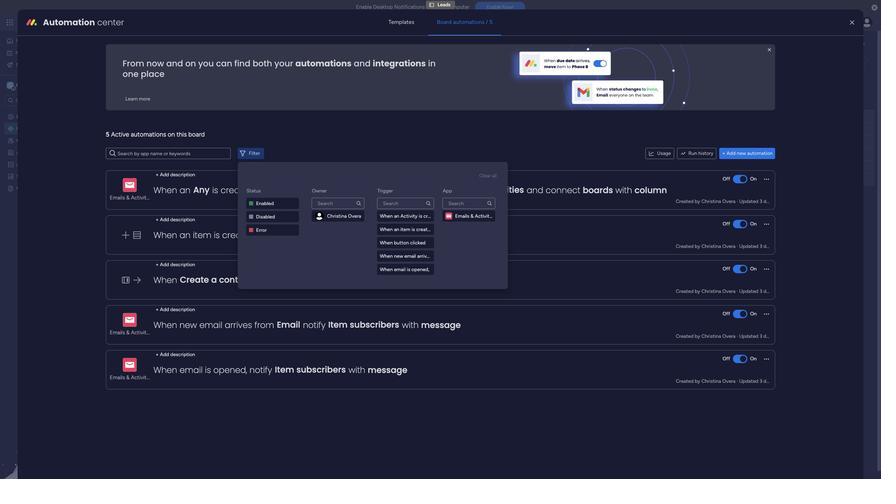 Task type: describe. For each thing, give the bounding box(es) containing it.
add to favorites image
[[156, 41, 163, 48]]

christina inside button
[[327, 213, 347, 219]]

created by christina overa · updated 3 days ago for with
[[676, 334, 783, 340]]

find
[[234, 58, 250, 69]]

+ for notify
[[156, 307, 159, 313]]

all
[[492, 173, 497, 179]]

board automations / 5
[[437, 19, 493, 25]]

create
[[180, 274, 209, 286]]

sales
[[57, 18, 71, 26]]

christina overa button
[[312, 211, 364, 222]]

2 off from the top
[[723, 221, 730, 227]]

now!
[[502, 4, 514, 10]]

automation
[[747, 151, 773, 157]]

search image
[[487, 201, 492, 206]]

description for when an item is created
[[170, 217, 195, 223]]

monday
[[31, 18, 55, 26]]

3 off from the top
[[723, 266, 730, 272]]

1 vertical spatial item
[[275, 365, 294, 376]]

any
[[193, 184, 210, 196]]

New Leads field
[[119, 98, 157, 108]]

emails inside button
[[455, 213, 469, 219]]

monday sales crm
[[31, 18, 84, 26]]

public board image
[[7, 185, 14, 192]]

now
[[146, 58, 164, 69]]

select product image
[[6, 19, 13, 26]]

created for message
[[676, 379, 694, 385]]

usage
[[657, 151, 671, 157]]

mass
[[16, 62, 27, 68]]

emails & activities inside emails & activities button
[[455, 213, 496, 219]]

when new email arrives from email column button
[[377, 251, 474, 262]]

3 for with
[[760, 334, 762, 340]]

lottie animation image
[[0, 409, 90, 480]]

new inside 'button'
[[737, 151, 746, 157]]

item inside when an any is created in emails & activities in current board, create an item
[[454, 185, 473, 196]]

christina for create an
[[702, 199, 721, 205]]

emails & activities for when new email arrives from
[[110, 330, 153, 336]]

· for message
[[737, 379, 738, 385]]

new for add new group
[[131, 201, 140, 207]]

see
[[98, 19, 107, 25]]

my work
[[15, 50, 34, 56]]

contacts inside list box
[[17, 138, 37, 144]]

filter
[[249, 151, 260, 157]]

opened, inside when email is opened, button
[[412, 267, 429, 273]]

overa inside button
[[348, 213, 361, 219]]

an inside button
[[394, 227, 399, 233]]

0 horizontal spatial and
[[166, 58, 183, 69]]

updated for activities
[[739, 199, 759, 205]]

contact
[[219, 274, 252, 286]]

search image for trigger
[[426, 201, 431, 206]]

1 vertical spatial notify item subscribers with message
[[250, 365, 407, 377]]

when email is opened, button
[[377, 264, 434, 275]]

main table
[[117, 57, 141, 63]]

2 created by christina overa · updated 3 days ago from the top
[[676, 244, 783, 250]]

2 · from the top
[[737, 244, 738, 250]]

main
[[117, 57, 128, 63]]

+ inside 'button'
[[722, 151, 725, 157]]

crm inside workspace selection 'element'
[[16, 82, 29, 89]]

item inside button
[[401, 227, 410, 233]]

+ add description for when
[[156, 262, 195, 268]]

0 horizontal spatial subscribers
[[296, 365, 346, 376]]

description for when new email arrives from
[[170, 307, 195, 313]]

learn more button
[[123, 94, 153, 105]]

3 created by christina overa · updated 3 days ago from the top
[[676, 289, 783, 295]]

+ for create an
[[156, 172, 159, 178]]

search search field for trigger
[[377, 198, 434, 209]]

board
[[188, 131, 205, 139]]

filters
[[247, 173, 262, 179]]

show board description image
[[144, 41, 153, 48]]

desktop
[[373, 4, 393, 10]]

2 vertical spatial lead
[[268, 151, 279, 157]]

christina for notify
[[702, 334, 721, 340]]

off for message
[[723, 356, 730, 362]]

christina overa
[[327, 213, 361, 219]]

disabled
[[256, 214, 275, 220]]

on for notify
[[750, 311, 757, 317]]

from for email
[[433, 253, 444, 259]]

mass email tracking
[[16, 62, 59, 68]]

search search field for app
[[443, 198, 495, 209]]

app
[[443, 188, 452, 194]]

3 v2 ellipsis image from the top
[[764, 268, 769, 275]]

& for create an
[[126, 195, 130, 201]]

sort desc image
[[181, 108, 183, 113]]

emails inside when an any is created in emails & activities in current board, create an item
[[265, 185, 292, 196]]

in inside in one place
[[428, 58, 436, 69]]

warren
[[145, 126, 160, 132]]

add for when an item is created
[[160, 217, 169, 223]]

current
[[350, 185, 380, 196]]

v2 search image
[[110, 149, 116, 159]]

ago for message
[[775, 379, 783, 385]]

automation
[[43, 17, 95, 28]]

and inside the activities and connect boards with column
[[527, 185, 543, 196]]

set
[[258, 230, 270, 241]]

+ add description field for when an
[[154, 171, 197, 179]]

lead inside button
[[121, 76, 132, 82]]

activities and connect boards with column
[[486, 184, 667, 196]]

activities inside the activities and connect boards with column
[[486, 184, 524, 196]]

leads inside list box
[[17, 126, 29, 132]]

0 horizontal spatial when an item is created
[[154, 230, 255, 241]]

accounts
[[17, 150, 38, 155]]

emails & activities for when an
[[110, 195, 153, 201]]

usage button
[[646, 148, 674, 159]]

overa for status
[[722, 244, 736, 250]]

when button clicked button
[[377, 237, 434, 249]]

when button clicked
[[380, 240, 426, 246]]

button
[[394, 240, 409, 246]]

new lead button
[[107, 74, 134, 85]]

on for create an
[[750, 176, 757, 182]]

3 · from the top
[[737, 289, 738, 295]]

board automations / 5 button
[[428, 14, 501, 31]]

deals
[[17, 114, 28, 120]]

arrives for email
[[225, 320, 252, 331]]

table inside button
[[173, 57, 185, 63]]

enable for enable desktop notifications on this computer
[[356, 4, 372, 10]]

+ add new automation button
[[720, 148, 775, 159]]

plans
[[108, 19, 119, 25]]

enable desktop notifications on this computer
[[356, 4, 470, 10]]

off for with
[[723, 311, 730, 317]]

days for message
[[764, 379, 774, 385]]

overa for item subscribers
[[722, 379, 736, 385]]

clear
[[479, 173, 491, 179]]

see plans button
[[89, 17, 123, 28]]

this
[[176, 131, 187, 139]]

when new email arrives from email
[[154, 320, 300, 331]]

1 horizontal spatial contacts
[[345, 274, 384, 286]]

on for this
[[168, 131, 175, 139]]

email inside when new email arrives from email
[[199, 320, 222, 331]]

one
[[123, 68, 139, 80]]

on for status
[[750, 221, 757, 227]]

main table button
[[107, 55, 146, 66]]

+ for status
[[156, 217, 159, 223]]

enabled button
[[246, 198, 299, 209]]

collapse board header image
[[860, 58, 865, 63]]

description for when an
[[170, 172, 195, 178]]

created by christina overa · updated 3 days ago for activities
[[676, 199, 783, 205]]

dapulse close image
[[872, 4, 878, 11]]

computer
[[445, 4, 470, 10]]

days for with
[[764, 334, 774, 340]]

both
[[253, 58, 272, 69]]

add for when new email arrives from
[[160, 307, 169, 313]]

status inside set status
[[273, 229, 300, 241]]

new leads
[[121, 98, 155, 107]]

disabled button
[[246, 211, 299, 223]]

+ add description field for when email is opened,
[[154, 352, 197, 359]]

c
[[8, 82, 12, 88]]

enable for enable now!
[[487, 4, 501, 10]]

emails & activities button
[[443, 211, 496, 222]]

new lead inside button
[[109, 76, 132, 82]]

3 for message
[[760, 379, 762, 385]]

learn
[[125, 96, 138, 102]]

automations inside "button"
[[453, 19, 485, 25]]

my work button
[[4, 47, 76, 59]]

· for with
[[737, 334, 738, 340]]

notifications
[[394, 4, 425, 10]]

mass email tracking button
[[4, 59, 76, 71]]

emails & activities for when email is opened,
[[110, 375, 153, 381]]

3 for activities
[[760, 199, 762, 205]]

emails for when new email arrives from
[[110, 330, 125, 336]]

1 vertical spatial message
[[368, 365, 407, 377]]

· for activities
[[737, 199, 738, 205]]

is inside when an any is created in emails & activities in current board, create an item
[[212, 185, 218, 196]]

my
[[15, 50, 22, 56]]

form
[[151, 57, 163, 63]]

a
[[211, 274, 217, 286]]

boards
[[583, 185, 613, 196]]

v2 ellipsis image for status
[[764, 223, 769, 230]]

new for when new email arrives from email
[[180, 320, 197, 331]]

run
[[689, 151, 697, 157]]

+ add description field for when an item is created
[[154, 216, 197, 224]]

& inside button
[[471, 213, 474, 219]]

can
[[216, 58, 232, 69]]

0 horizontal spatial automations
[[131, 131, 166, 139]]

by for message
[[695, 379, 700, 385]]

table button
[[168, 55, 190, 66]]

1 horizontal spatial notify
[[303, 320, 326, 331]]

v2 search image
[[153, 75, 158, 83]]

0 horizontal spatial status
[[247, 188, 261, 194]]

automation center
[[43, 17, 124, 28]]

getting started
[[17, 185, 51, 191]]



Task type: locate. For each thing, give the bounding box(es) containing it.
Search search field
[[312, 198, 364, 209]]

from for email
[[254, 320, 274, 331]]

lead left angle down icon at the top left of page
[[121, 76, 132, 82]]

4 · from the top
[[737, 334, 738, 340]]

4 updated from the top
[[739, 334, 759, 340]]

0 horizontal spatial arrives
[[225, 320, 252, 331]]

filter button
[[238, 148, 264, 159]]

from inside button
[[433, 253, 444, 259]]

add for when an
[[160, 172, 169, 178]]

table left add view icon
[[173, 57, 185, 63]]

1 vertical spatial arrives
[[225, 320, 252, 331]]

home button
[[4, 35, 76, 46]]

contacts
[[17, 138, 37, 144], [345, 274, 384, 286]]

5 right '/'
[[489, 19, 493, 25]]

+ add description for when new email arrives from
[[156, 307, 195, 313]]

4 days from the top
[[764, 334, 774, 340]]

·
[[737, 199, 738, 205], [737, 244, 738, 250], [737, 289, 738, 295], [737, 334, 738, 340], [737, 379, 738, 385]]

5 by from the top
[[695, 379, 700, 385]]

in one place
[[123, 58, 436, 80]]

2 v2 ellipsis image from the top
[[764, 223, 769, 230]]

Leads field
[[105, 36, 141, 52]]

trigger
[[377, 188, 393, 194]]

with inside the activities and connect boards with column
[[616, 185, 632, 196]]

1 days from the top
[[764, 199, 774, 205]]

ago for with
[[775, 334, 783, 340]]

crm
[[72, 18, 84, 26], [16, 82, 29, 89]]

active
[[111, 131, 129, 139]]

0 vertical spatial from
[[433, 253, 444, 259]]

3 + add description field from the top
[[154, 261, 197, 269]]

2 vertical spatial with
[[349, 365, 365, 377]]

off for activities
[[723, 176, 730, 182]]

angle down image
[[138, 77, 141, 82]]

updated for message
[[739, 379, 759, 385]]

sales dashboard
[[17, 173, 53, 179]]

new inside button
[[109, 76, 120, 82]]

+ for item subscribers
[[156, 352, 159, 358]]

0 horizontal spatial from
[[254, 320, 274, 331]]

when an item is created inside button
[[380, 227, 433, 233]]

on
[[426, 4, 433, 10], [750, 176, 757, 182], [750, 221, 757, 227], [750, 266, 757, 272], [750, 311, 757, 317], [750, 356, 757, 362]]

2 + add description field from the top
[[154, 216, 197, 224]]

4 + add description from the top
[[156, 307, 195, 313]]

dashboard
[[29, 173, 53, 179]]

add inside button
[[120, 201, 129, 207]]

0 horizontal spatial search search field
[[377, 198, 434, 209]]

when inside when new email arrives from email
[[154, 320, 177, 331]]

your
[[274, 58, 293, 69]]

list box
[[0, 109, 90, 289]]

email inside button
[[29, 62, 40, 68]]

0 horizontal spatial column
[[458, 253, 474, 259]]

status right set
[[273, 229, 300, 241]]

4 + add description field from the top
[[154, 306, 197, 314]]

started
[[35, 185, 51, 191]]

description
[[170, 172, 195, 178], [170, 217, 195, 223], [170, 262, 195, 268], [170, 307, 195, 313], [170, 352, 195, 358]]

0 horizontal spatial table
[[129, 57, 141, 63]]

2 horizontal spatial automations
[[453, 19, 485, 25]]

+ add description for when an item is created
[[156, 217, 195, 223]]

0 vertical spatial message
[[421, 320, 461, 331]]

automation  center image
[[26, 17, 37, 28]]

&
[[294, 185, 300, 196], [126, 195, 130, 201], [471, 213, 474, 219], [126, 330, 130, 336], [126, 375, 130, 381]]

2 horizontal spatial lead
[[268, 151, 279, 157]]

0 horizontal spatial new lead
[[109, 76, 132, 82]]

add new group button
[[107, 199, 157, 210]]

enable inside button
[[487, 4, 501, 10]]

arrives for email
[[417, 253, 432, 259]]

/
[[486, 19, 488, 25]]

christina overa image
[[862, 17, 873, 28]]

on left this
[[168, 131, 175, 139]]

2 table from the left
[[173, 57, 185, 63]]

in right integrations
[[428, 58, 436, 69]]

2 horizontal spatial in
[[428, 58, 436, 69]]

0 horizontal spatial lead
[[121, 76, 132, 82]]

search search field down "board,"
[[377, 198, 434, 209]]

5 · from the top
[[737, 379, 738, 385]]

by for activities
[[695, 199, 700, 205]]

on left you
[[185, 58, 196, 69]]

2 horizontal spatial new lead
[[257, 151, 279, 157]]

you
[[198, 58, 214, 69]]

5 off from the top
[[723, 356, 730, 362]]

1 horizontal spatial column
[[635, 185, 667, 196]]

1 horizontal spatial from
[[433, 253, 444, 259]]

lottie animation element
[[0, 409, 90, 480]]

column
[[635, 185, 667, 196], [458, 253, 474, 259]]

2 3 from the top
[[760, 244, 762, 250]]

new for when new email arrives from email column
[[394, 253, 403, 259]]

v2 ellipsis image
[[764, 358, 769, 365]]

0 vertical spatial opened,
[[412, 267, 429, 273]]

0 horizontal spatial in
[[256, 185, 263, 196]]

1 vertical spatial new lead
[[133, 139, 155, 145]]

learn more
[[125, 96, 150, 102]]

1 description from the top
[[170, 172, 195, 178]]

& for notify
[[126, 330, 130, 336]]

add
[[727, 151, 736, 157], [160, 172, 169, 178], [120, 201, 129, 207], [160, 217, 169, 223], [160, 262, 169, 268], [160, 307, 169, 313], [160, 352, 169, 358]]

2 by from the top
[[695, 244, 700, 250]]

Search by app name or keywords text field
[[116, 149, 221, 159]]

1 updated from the top
[[739, 199, 759, 205]]

0 vertical spatial new lead
[[109, 76, 132, 82]]

2 description from the top
[[170, 217, 195, 223]]

from
[[123, 58, 144, 69]]

0 vertical spatial notify item subscribers with message
[[303, 320, 461, 331]]

is
[[212, 185, 218, 196], [412, 227, 415, 233], [214, 230, 220, 241], [407, 267, 410, 273], [205, 365, 211, 377]]

in up 'enabled' on the top left
[[256, 185, 263, 196]]

workspace image
[[7, 82, 14, 89]]

None search field
[[312, 198, 364, 209], [377, 198, 434, 209], [443, 198, 495, 209], [377, 198, 434, 209]]

lead
[[144, 152, 154, 158]]

& inside when an any is created in emails & activities in current board, create an item
[[294, 185, 300, 196]]

0 horizontal spatial 5
[[106, 131, 109, 139]]

search image down 'create'
[[426, 201, 431, 206]]

activities inside when an any is created in emails & activities in current board, create an item
[[302, 185, 338, 196]]

from inside when new email arrives from email
[[254, 320, 274, 331]]

new lead down main
[[109, 76, 132, 82]]

christina for status
[[702, 244, 721, 250]]

column inside when new email arrives from email column button
[[458, 253, 474, 259]]

1 horizontal spatial table
[[173, 57, 185, 63]]

1 horizontal spatial in
[[340, 185, 347, 196]]

workspace selection element
[[7, 81, 30, 90]]

1 search image from the left
[[356, 201, 362, 206]]

by for with
[[695, 334, 700, 340]]

1 vertical spatial notify
[[250, 365, 272, 377]]

2 ago from the top
[[775, 244, 783, 250]]

0 vertical spatial 5
[[489, 19, 493, 25]]

activities inside list box
[[17, 161, 37, 167]]

add for when
[[160, 262, 169, 268]]

1 horizontal spatial crm
[[72, 18, 84, 26]]

board
[[437, 19, 452, 25]]

5 + add description from the top
[[156, 352, 195, 358]]

1 search search field from the left
[[377, 198, 434, 209]]

notify
[[303, 320, 326, 331], [250, 365, 272, 377]]

3 ago from the top
[[775, 289, 783, 295]]

table right main
[[129, 57, 141, 63]]

ago for activities
[[775, 199, 783, 205]]

created for with
[[676, 334, 694, 340]]

group
[[141, 201, 154, 207]]

1 v2 ellipsis image from the top
[[764, 178, 769, 185]]

0 vertical spatial notify
[[303, 320, 326, 331]]

created inside when an any is created in emails & activities in current board, create an item
[[221, 185, 254, 196]]

+ Add description field
[[154, 171, 197, 179], [154, 216, 197, 224], [154, 261, 197, 269], [154, 306, 197, 314], [154, 352, 197, 359]]

1 vertical spatial contacts
[[345, 274, 384, 286]]

search image for owner
[[356, 201, 362, 206]]

+
[[722, 151, 725, 157], [156, 172, 159, 178], [156, 217, 159, 223], [156, 262, 159, 268], [156, 307, 159, 313], [156, 352, 159, 358]]

christina
[[702, 199, 721, 205], [327, 213, 347, 219], [702, 244, 721, 250], [702, 289, 721, 295], [702, 334, 721, 340], [702, 379, 721, 385]]

4 3 from the top
[[760, 334, 762, 340]]

4 ago from the top
[[775, 334, 783, 340]]

search image down current
[[356, 201, 362, 206]]

1 ago from the top
[[775, 199, 783, 205]]

0 vertical spatial on
[[185, 58, 196, 69]]

form button
[[146, 55, 168, 66]]

1 vertical spatial 5
[[106, 131, 109, 139]]

4 v2 ellipsis image from the top
[[764, 313, 769, 320]]

enabled
[[256, 201, 274, 207]]

5 updated from the top
[[739, 379, 759, 385]]

run history button
[[677, 148, 717, 159]]

clear all button
[[477, 171, 500, 182]]

email
[[277, 320, 300, 331]]

Search search field
[[377, 198, 434, 209], [443, 198, 495, 209]]

0 horizontal spatial message
[[368, 365, 407, 377]]

description for when
[[170, 262, 195, 268]]

notify item subscribers with message
[[303, 320, 461, 331], [250, 365, 407, 377]]

1 horizontal spatial and
[[354, 58, 371, 69]]

an
[[180, 185, 191, 196], [441, 185, 452, 196], [394, 227, 399, 233], [180, 230, 191, 241]]

1 created by christina overa · updated 3 days ago from the top
[[676, 199, 783, 205]]

enable left desktop
[[356, 4, 372, 10]]

1 by from the top
[[695, 199, 700, 205]]

v2 ellipsis image
[[764, 178, 769, 185], [764, 223, 769, 230], [764, 268, 769, 275], [764, 313, 769, 320]]

created left error
[[222, 230, 255, 241]]

table inside "button"
[[129, 57, 141, 63]]

new lead up new lead
[[133, 139, 155, 145]]

Search in workspace field
[[15, 97, 59, 105]]

1 vertical spatial when email is opened,
[[154, 365, 247, 377]]

0 horizontal spatial when email is opened,
[[154, 365, 247, 377]]

0 horizontal spatial with
[[349, 365, 365, 377]]

1 horizontal spatial subscribers
[[350, 320, 399, 331]]

2 search search field from the left
[[443, 198, 495, 209]]

3 description from the top
[[170, 262, 195, 268]]

1 vertical spatial column
[[458, 253, 474, 259]]

5 created from the top
[[676, 379, 694, 385]]

home
[[16, 38, 30, 44]]

1 vertical spatial on
[[168, 131, 175, 139]]

when an item is created button
[[377, 224, 434, 235]]

lead
[[121, 76, 132, 82], [144, 139, 155, 145], [268, 151, 279, 157]]

4 by from the top
[[695, 334, 700, 340]]

public dashboard image
[[7, 173, 14, 180]]

1 horizontal spatial search image
[[426, 201, 431, 206]]

crm right workspace icon
[[16, 82, 29, 89]]

more
[[139, 96, 150, 102]]

arrives inside when new email arrives from email
[[225, 320, 252, 331]]

1 table from the left
[[129, 57, 141, 63]]

item
[[328, 320, 348, 331], [275, 365, 294, 376]]

0 vertical spatial contacts
[[17, 138, 37, 144]]

status down filters on the left
[[247, 188, 261, 194]]

4 created by christina overa · updated 3 days ago from the top
[[676, 334, 783, 340]]

dapulse integrations image
[[772, 58, 777, 63]]

leads inside 'new leads' field
[[136, 98, 155, 107]]

2 horizontal spatial and
[[527, 185, 543, 196]]

new lead up filters on the left
[[257, 151, 279, 157]]

+ add description for when an
[[156, 172, 195, 178]]

1 horizontal spatial with
[[402, 320, 419, 331]]

0 horizontal spatial contacts
[[17, 138, 37, 144]]

when email is opened, inside button
[[380, 267, 429, 273]]

5 3 from the top
[[760, 379, 762, 385]]

0 horizontal spatial crm
[[16, 82, 29, 89]]

1 horizontal spatial automations
[[295, 58, 352, 69]]

1 horizontal spatial on
[[185, 58, 196, 69]]

add view image
[[194, 58, 197, 63]]

created by christina overa · updated 3 days ago for message
[[676, 379, 783, 385]]

this
[[435, 4, 444, 10]]

1 off from the top
[[723, 176, 730, 182]]

0 vertical spatial column
[[635, 185, 667, 196]]

Search field
[[158, 74, 179, 84]]

1 vertical spatial subscribers
[[296, 365, 346, 376]]

history
[[698, 151, 714, 157]]

2 vertical spatial automations
[[131, 131, 166, 139]]

0 vertical spatial item
[[328, 320, 348, 331]]

list box containing deals
[[0, 109, 90, 289]]

by
[[695, 199, 700, 205], [695, 244, 700, 250], [695, 289, 700, 295], [695, 334, 700, 340], [695, 379, 700, 385]]

1 vertical spatial status
[[273, 229, 300, 241]]

enable left now!
[[487, 4, 501, 10]]

+ add description field for when
[[154, 261, 197, 269]]

created by christina overa · updated 3 days ago
[[676, 199, 783, 205], [676, 244, 783, 250], [676, 289, 783, 295], [676, 334, 783, 340], [676, 379, 783, 385]]

5 created by christina overa · updated 3 days ago from the top
[[676, 379, 783, 385]]

+ add description for when email is opened,
[[156, 352, 195, 358]]

2 vertical spatial new lead
[[257, 151, 279, 157]]

1 horizontal spatial status
[[273, 229, 300, 241]]

1 created from the top
[[676, 199, 694, 205]]

templates button
[[380, 14, 423, 31]]

activities
[[17, 161, 37, 167], [486, 184, 524, 196], [302, 185, 338, 196], [131, 195, 153, 201], [475, 213, 496, 219], [131, 330, 153, 336], [131, 375, 153, 381]]

add inside 'button'
[[727, 151, 736, 157]]

0 horizontal spatial search image
[[356, 201, 362, 206]]

lead down 5 active automations on this board
[[144, 139, 155, 145]]

created up clicked
[[416, 227, 433, 233]]

description for when email is opened,
[[170, 352, 195, 358]]

error
[[256, 227, 267, 233]]

+ add description field for when new email arrives from
[[154, 306, 197, 314]]

created for activities
[[676, 199, 694, 205]]

emails for when an
[[110, 195, 125, 201]]

status
[[247, 188, 261, 194], [273, 229, 300, 241]]

1 horizontal spatial new lead
[[133, 139, 155, 145]]

0 vertical spatial when email is opened,
[[380, 267, 429, 273]]

1 3 from the top
[[760, 199, 762, 205]]

0 vertical spatial crm
[[72, 18, 84, 26]]

place
[[141, 68, 165, 80]]

5 ago from the top
[[775, 379, 783, 385]]

opened,
[[412, 267, 429, 273], [213, 365, 247, 377]]

column inside the activities and connect boards with column
[[635, 185, 667, 196]]

& for item subscribers
[[126, 375, 130, 381]]

0 horizontal spatial notify
[[250, 365, 272, 377]]

new inside field
[[121, 98, 135, 107]]

connect
[[546, 185, 580, 196]]

item
[[454, 185, 473, 196], [401, 227, 410, 233], [193, 230, 211, 241]]

1 + add description field from the top
[[154, 171, 197, 179]]

0 vertical spatial arrives
[[417, 253, 432, 259]]

new inside when new email arrives from email
[[180, 320, 197, 331]]

1 horizontal spatial arrives
[[417, 253, 432, 259]]

3 by from the top
[[695, 289, 700, 295]]

1 · from the top
[[737, 199, 738, 205]]

on for you
[[185, 58, 196, 69]]

5 description from the top
[[170, 352, 195, 358]]

3 days from the top
[[764, 289, 774, 295]]

tracking
[[41, 62, 59, 68]]

3 updated from the top
[[739, 289, 759, 295]]

when an any is created in emails & activities in current board, create an item
[[154, 184, 473, 196]]

0 horizontal spatial on
[[168, 131, 175, 139]]

5 inside "button"
[[489, 19, 493, 25]]

icon image
[[121, 231, 130, 240], [132, 231, 142, 240], [121, 276, 130, 285], [132, 276, 142, 285]]

days for activities
[[764, 199, 774, 205]]

2 horizontal spatial with
[[616, 185, 632, 196]]

4 off from the top
[[723, 311, 730, 317]]

email
[[29, 62, 40, 68], [404, 253, 416, 259], [445, 253, 456, 259], [394, 267, 406, 273], [199, 320, 222, 331], [180, 365, 203, 377]]

0 vertical spatial lead
[[121, 76, 132, 82]]

created inside button
[[416, 227, 433, 233]]

v2 ellipsis image for notify
[[764, 313, 769, 320]]

1 + add description from the top
[[156, 172, 195, 178]]

1 horizontal spatial enable
[[487, 4, 501, 10]]

0 vertical spatial with
[[616, 185, 632, 196]]

1 vertical spatial opened,
[[213, 365, 247, 377]]

v2 ellipsis image for create an
[[764, 178, 769, 185]]

5 + add description field from the top
[[154, 352, 197, 359]]

0 horizontal spatial opened,
[[213, 365, 247, 377]]

1 horizontal spatial item
[[401, 227, 410, 233]]

+ add new automation
[[722, 151, 773, 157]]

1 vertical spatial automations
[[295, 58, 352, 69]]

1 vertical spatial crm
[[16, 82, 29, 89]]

overa for notify
[[722, 334, 736, 340]]

5 left active
[[106, 131, 109, 139]]

crm right sales
[[72, 18, 84, 26]]

4 created from the top
[[676, 334, 694, 340]]

board,
[[382, 185, 409, 196]]

see plans
[[98, 19, 119, 25]]

when inside when create a contact
[[154, 275, 177, 286]]

4 description from the top
[[170, 307, 195, 313]]

2 days from the top
[[764, 244, 774, 250]]

lead right filter in the left top of the page
[[268, 151, 279, 157]]

1 horizontal spatial 5
[[489, 19, 493, 25]]

search search field up emails & activities button
[[443, 198, 495, 209]]

enable now!
[[487, 4, 514, 10]]

create
[[411, 185, 438, 196]]

0 horizontal spatial item
[[193, 230, 211, 241]]

activities inside emails & activities button
[[475, 213, 496, 219]]

1 horizontal spatial item
[[328, 320, 348, 331]]

1 vertical spatial with
[[402, 320, 419, 331]]

christina for item subscribers
[[702, 379, 721, 385]]

search image inside search field
[[356, 201, 362, 206]]

updated for with
[[739, 334, 759, 340]]

3 3 from the top
[[760, 289, 762, 295]]

clear all
[[479, 173, 497, 179]]

0 horizontal spatial enable
[[356, 4, 372, 10]]

1 horizontal spatial opened,
[[412, 267, 429, 273]]

when inside when an any is created in emails & activities in current board, create an item
[[154, 185, 177, 196]]

enable now! button
[[475, 2, 525, 12]]

2 search image from the left
[[426, 201, 431, 206]]

emails for when email is opened,
[[110, 375, 125, 381]]

0 vertical spatial automations
[[453, 19, 485, 25]]

integrations
[[373, 58, 426, 69]]

5 days from the top
[[764, 379, 774, 385]]

1 horizontal spatial lead
[[144, 139, 155, 145]]

templates
[[388, 19, 414, 25]]

option
[[0, 110, 90, 112]]

1 horizontal spatial when email is opened,
[[380, 267, 429, 273]]

0 vertical spatial subscribers
[[350, 320, 399, 331]]

getting
[[17, 185, 33, 191]]

search image
[[356, 201, 362, 206], [426, 201, 431, 206]]

1 vertical spatial from
[[254, 320, 274, 331]]

1 vertical spatial lead
[[144, 139, 155, 145]]

in up search search box
[[340, 185, 347, 196]]

3 + add description from the top
[[156, 262, 195, 268]]

2 updated from the top
[[739, 244, 759, 250]]

elian warren
[[133, 126, 160, 132]]

with
[[616, 185, 632, 196], [402, 320, 419, 331], [349, 365, 365, 377]]

5 active automations on this board
[[106, 131, 205, 139]]

1 horizontal spatial message
[[421, 320, 461, 331]]

add for when email is opened,
[[160, 352, 169, 358]]

2 created from the top
[[676, 244, 694, 250]]

overa for create an
[[722, 199, 736, 205]]

0 vertical spatial status
[[247, 188, 261, 194]]

work
[[23, 50, 34, 56]]

none search field search
[[312, 198, 364, 209]]

on for item subscribers
[[750, 356, 757, 362]]

3 created from the top
[[676, 289, 694, 295]]

arrives inside button
[[417, 253, 432, 259]]

0 horizontal spatial item
[[275, 365, 294, 376]]

created down filters on the left
[[221, 185, 254, 196]]

1 horizontal spatial search search field
[[443, 198, 495, 209]]

2 + add description from the top
[[156, 217, 195, 223]]

1 horizontal spatial when an item is created
[[380, 227, 433, 233]]

owner
[[312, 188, 327, 194]]

from now and on you can find both your automations and integrations
[[123, 58, 426, 69]]



Task type: vqa. For each thing, say whether or not it's contained in the screenshot.
New inside field
yes



